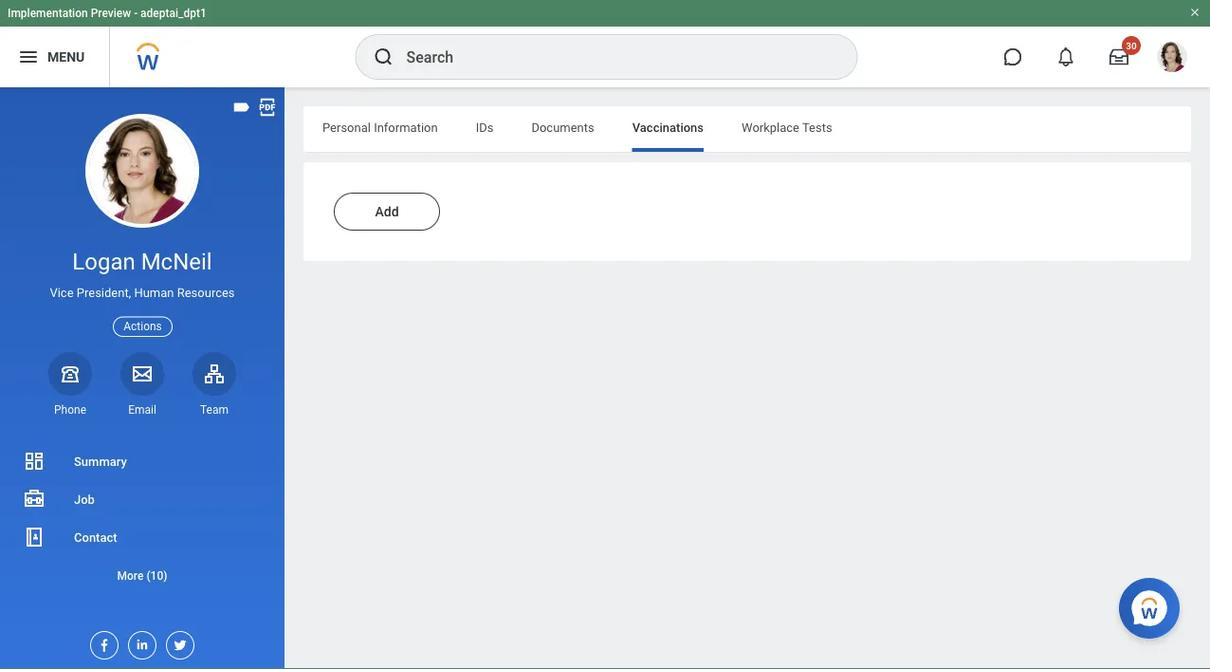 Task type: vqa. For each thing, say whether or not it's contained in the screenshot.
banner
no



Task type: locate. For each thing, give the bounding box(es) containing it.
team
[[200, 403, 229, 416]]

phone button
[[48, 352, 92, 417]]

mcneil
[[141, 248, 212, 275]]

more (10) button
[[0, 564, 285, 587]]

contact
[[74, 530, 117, 544]]

justify image
[[17, 46, 40, 68]]

vaccinations
[[633, 120, 704, 134]]

implementation
[[8, 7, 88, 20]]

menu
[[47, 49, 85, 65]]

personal information
[[323, 120, 438, 134]]

notifications large image
[[1057, 47, 1076, 66]]

Search Workday  search field
[[407, 36, 818, 78]]

phone
[[54, 403, 86, 416]]

30
[[1127, 40, 1138, 51]]

tab list
[[304, 106, 1192, 152]]

-
[[134, 7, 138, 20]]

facebook image
[[91, 632, 112, 653]]

menu button
[[0, 27, 109, 87]]

inbox large image
[[1110, 47, 1129, 66]]

more
[[117, 569, 144, 582]]

twitter image
[[167, 632, 188, 653]]

30 button
[[1099, 36, 1142, 78]]

search image
[[372, 46, 395, 68]]

linkedin image
[[129, 632, 150, 652]]

view printable version (pdf) image
[[257, 97, 278, 118]]

vice
[[50, 286, 74, 300]]

adeptai_dpt1
[[141, 7, 207, 20]]

workplace tests
[[742, 120, 833, 134]]

phone image
[[57, 362, 84, 385]]

email logan mcneil element
[[121, 402, 164, 417]]

close environment banner image
[[1190, 7, 1201, 18]]

tests
[[803, 120, 833, 134]]

president,
[[77, 286, 131, 300]]

list
[[0, 442, 285, 594]]



Task type: describe. For each thing, give the bounding box(es) containing it.
vice president, human resources
[[50, 286, 235, 300]]

workplace
[[742, 120, 800, 134]]

logan
[[72, 248, 135, 275]]

view team image
[[203, 362, 226, 385]]

navigation pane region
[[0, 87, 285, 669]]

profile logan mcneil image
[[1158, 42, 1188, 76]]

actions button
[[113, 317, 173, 337]]

add
[[375, 204, 399, 219]]

contact link
[[0, 518, 285, 556]]

information
[[374, 120, 438, 134]]

tag image
[[232, 97, 252, 118]]

resources
[[177, 286, 235, 300]]

phone logan mcneil element
[[48, 402, 92, 417]]

menu banner
[[0, 0, 1211, 87]]

list containing summary
[[0, 442, 285, 594]]

email button
[[121, 352, 164, 417]]

add button
[[334, 193, 440, 231]]

job link
[[0, 480, 285, 518]]

more (10)
[[117, 569, 167, 582]]

more (10) button
[[0, 556, 285, 594]]

ids
[[476, 120, 494, 134]]

personal
[[323, 120, 371, 134]]

email
[[128, 403, 156, 416]]

human
[[134, 286, 174, 300]]

preview
[[91, 7, 131, 20]]

logan mcneil
[[72, 248, 212, 275]]

team logan mcneil element
[[193, 402, 236, 417]]

tab list containing personal information
[[304, 106, 1192, 152]]

documents
[[532, 120, 595, 134]]

(10)
[[147, 569, 167, 582]]

implementation preview -   adeptai_dpt1
[[8, 7, 207, 20]]

team link
[[193, 352, 236, 417]]

job image
[[23, 488, 46, 511]]

contact image
[[23, 526, 46, 549]]

summary link
[[0, 442, 285, 480]]

summary image
[[23, 450, 46, 473]]

mail image
[[131, 362, 154, 385]]

summary
[[74, 454, 127, 468]]

actions
[[124, 320, 162, 333]]

job
[[74, 492, 95, 506]]



